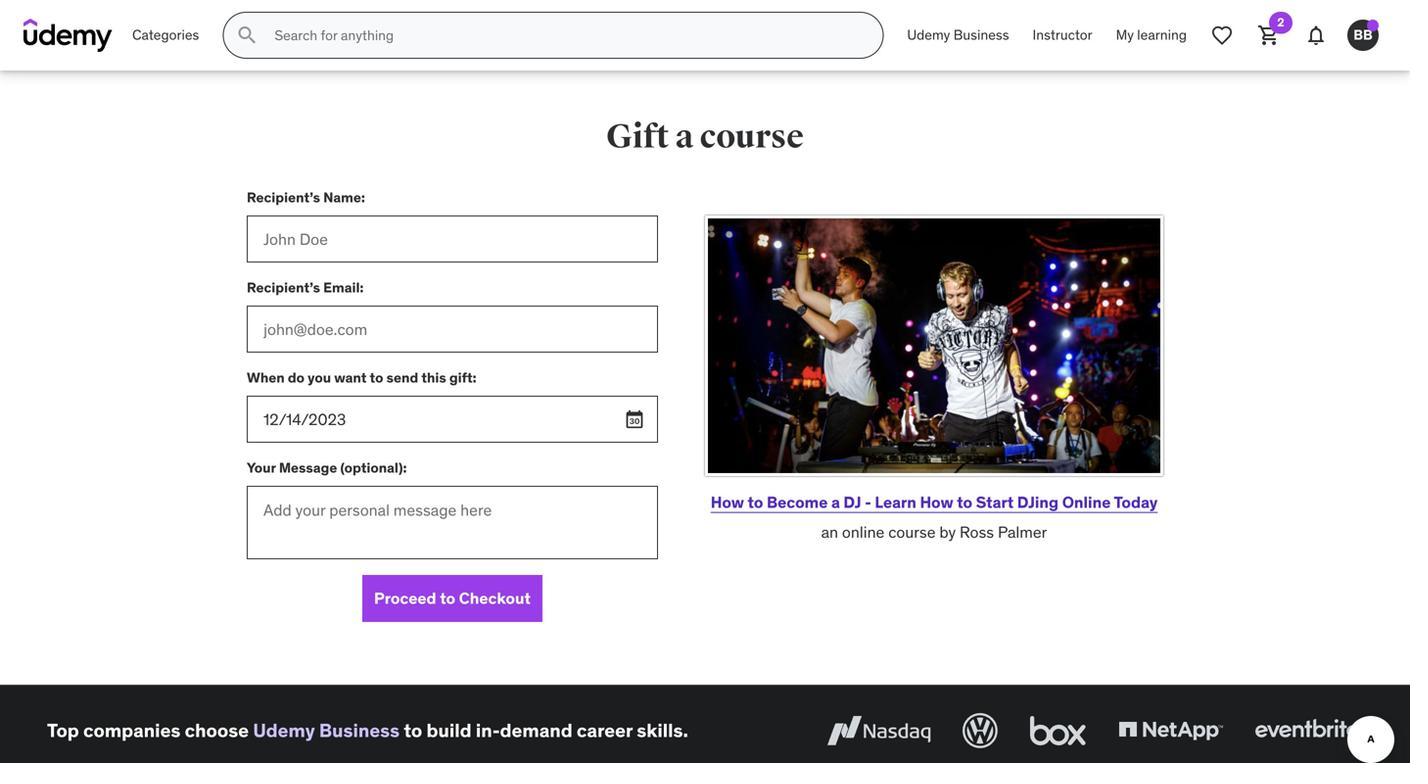 Task type: describe. For each thing, give the bounding box(es) containing it.
udemy business
[[908, 26, 1010, 44]]

your message (optional):
[[247, 459, 407, 477]]

how to become a dj - learn how to start djing online today an online course by ross palmer
[[711, 492, 1158, 542]]

name:
[[323, 189, 365, 206]]

Search for anything text field
[[271, 19, 860, 52]]

proceed
[[374, 588, 437, 608]]

recipient's email:
[[247, 279, 364, 296]]

my learning
[[1117, 26, 1187, 44]]

start
[[976, 492, 1014, 512]]

shopping cart with 2 items image
[[1258, 24, 1282, 47]]

0 horizontal spatial a
[[676, 117, 694, 157]]

nasdaq image
[[823, 709, 936, 752]]

proceed to checkout
[[374, 588, 531, 608]]

dj
[[844, 492, 862, 512]]

notifications image
[[1305, 24, 1329, 47]]

2
[[1278, 15, 1285, 30]]

categories button
[[121, 12, 211, 59]]

gift a course
[[607, 117, 804, 157]]

companies
[[83, 719, 181, 742]]

checkout
[[459, 588, 531, 608]]

want
[[334, 369, 367, 387]]

you
[[308, 369, 331, 387]]

online
[[1063, 492, 1111, 512]]

1 horizontal spatial udemy business link
[[896, 12, 1021, 59]]

when do you want to send this gift:
[[247, 369, 477, 387]]

skills.
[[637, 719, 689, 742]]

1 horizontal spatial udemy
[[908, 26, 951, 44]]

instructor link
[[1021, 12, 1105, 59]]

(optional):
[[340, 459, 407, 477]]

online
[[843, 522, 885, 542]]

netapp image
[[1115, 709, 1228, 752]]

udemy image
[[24, 19, 113, 52]]

volkswagen image
[[959, 709, 1002, 752]]

submit search image
[[235, 24, 259, 47]]

this
[[422, 369, 446, 387]]

a inside the how to become a dj - learn how to start djing online today an online course by ross palmer
[[832, 492, 840, 512]]

my
[[1117, 26, 1134, 44]]

an
[[822, 522, 839, 542]]

1 vertical spatial business
[[319, 719, 400, 742]]

to left the become
[[748, 492, 764, 512]]

box image
[[1026, 709, 1091, 752]]

palmer
[[998, 522, 1048, 542]]

send
[[387, 369, 419, 387]]

learning
[[1138, 26, 1187, 44]]

your
[[247, 459, 276, 477]]

categories
[[132, 26, 199, 44]]

When do you want to send this gift: text field
[[247, 396, 658, 443]]

course inside the how to become a dj - learn how to start djing online today an online course by ross palmer
[[889, 522, 936, 542]]

demand
[[500, 719, 573, 742]]

you have alerts image
[[1368, 20, 1379, 31]]

choose
[[185, 719, 249, 742]]

proceed to checkout button
[[363, 575, 543, 622]]

ross
[[960, 522, 995, 542]]

top companies choose udemy business to build in-demand career skills.
[[47, 719, 689, 742]]

top
[[47, 719, 79, 742]]

to left build
[[404, 719, 423, 742]]



Task type: vqa. For each thing, say whether or not it's contained in the screenshot.
Recipient's associated with Recipient's Name:
yes



Task type: locate. For each thing, give the bounding box(es) containing it.
recipient's for recipient's email:
[[247, 279, 320, 296]]

Recipient's Email: email field
[[247, 306, 658, 353]]

a right gift
[[676, 117, 694, 157]]

to inside the proceed to checkout 'button'
[[440, 588, 456, 608]]

how
[[711, 492, 745, 512], [920, 492, 954, 512]]

-
[[865, 492, 872, 512]]

bb link
[[1340, 12, 1387, 59]]

0 vertical spatial udemy business link
[[896, 12, 1021, 59]]

0 horizontal spatial business
[[319, 719, 400, 742]]

bb
[[1354, 26, 1373, 44]]

today
[[1114, 492, 1158, 512]]

business left build
[[319, 719, 400, 742]]

email:
[[323, 279, 364, 296]]

in-
[[476, 719, 500, 742]]

recipient's
[[247, 189, 320, 206], [247, 279, 320, 296]]

eventbrite image
[[1251, 709, 1364, 752]]

0 horizontal spatial course
[[700, 117, 804, 157]]

1 vertical spatial recipient's
[[247, 279, 320, 296]]

djing
[[1018, 492, 1059, 512]]

recipient's left name:
[[247, 189, 320, 206]]

to right proceed on the left bottom
[[440, 588, 456, 608]]

learn
[[875, 492, 917, 512]]

1 vertical spatial a
[[832, 492, 840, 512]]

udemy
[[908, 26, 951, 44], [253, 719, 315, 742]]

1 horizontal spatial a
[[832, 492, 840, 512]]

a left dj
[[832, 492, 840, 512]]

1 how from the left
[[711, 492, 745, 512]]

0 horizontal spatial udemy business link
[[253, 719, 400, 742]]

to left send
[[370, 369, 384, 387]]

1 vertical spatial udemy
[[253, 719, 315, 742]]

recipient's name:
[[247, 189, 365, 206]]

to
[[370, 369, 384, 387], [748, 492, 764, 512], [957, 492, 973, 512], [440, 588, 456, 608], [404, 719, 423, 742]]

business
[[954, 26, 1010, 44], [319, 719, 400, 742]]

0 vertical spatial recipient's
[[247, 189, 320, 206]]

recipient's left email:
[[247, 279, 320, 296]]

0 horizontal spatial udemy
[[253, 719, 315, 742]]

business left instructor
[[954, 26, 1010, 44]]

become
[[767, 492, 828, 512]]

when
[[247, 369, 285, 387]]

message
[[279, 459, 337, 477]]

career
[[577, 719, 633, 742]]

1 recipient's from the top
[[247, 189, 320, 206]]

to left the start
[[957, 492, 973, 512]]

1 horizontal spatial business
[[954, 26, 1010, 44]]

Recipient's Name: text field
[[247, 216, 658, 263]]

Your Message (optional): text field
[[247, 486, 658, 559]]

wishlist image
[[1211, 24, 1234, 47]]

1 horizontal spatial how
[[920, 492, 954, 512]]

0 vertical spatial business
[[954, 26, 1010, 44]]

1 vertical spatial udemy business link
[[253, 719, 400, 742]]

recipient's for recipient's name:
[[247, 189, 320, 206]]

how left the become
[[711, 492, 745, 512]]

build
[[427, 719, 472, 742]]

gift:
[[450, 369, 477, 387]]

how up by
[[920, 492, 954, 512]]

0 vertical spatial udemy
[[908, 26, 951, 44]]

gift
[[607, 117, 670, 157]]

instructor
[[1033, 26, 1093, 44]]

0 vertical spatial course
[[700, 117, 804, 157]]

2 recipient's from the top
[[247, 279, 320, 296]]

a
[[676, 117, 694, 157], [832, 492, 840, 512]]

2 how from the left
[[920, 492, 954, 512]]

1 horizontal spatial course
[[889, 522, 936, 542]]

my learning link
[[1105, 12, 1199, 59]]

do
[[288, 369, 305, 387]]

1 vertical spatial course
[[889, 522, 936, 542]]

0 horizontal spatial how
[[711, 492, 745, 512]]

how to become a dj - learn how to start djing online today link
[[711, 492, 1158, 512]]

0 vertical spatial a
[[676, 117, 694, 157]]

by
[[940, 522, 956, 542]]

2 link
[[1246, 12, 1293, 59]]

course
[[700, 117, 804, 157], [889, 522, 936, 542]]

udemy business link
[[896, 12, 1021, 59], [253, 719, 400, 742]]



